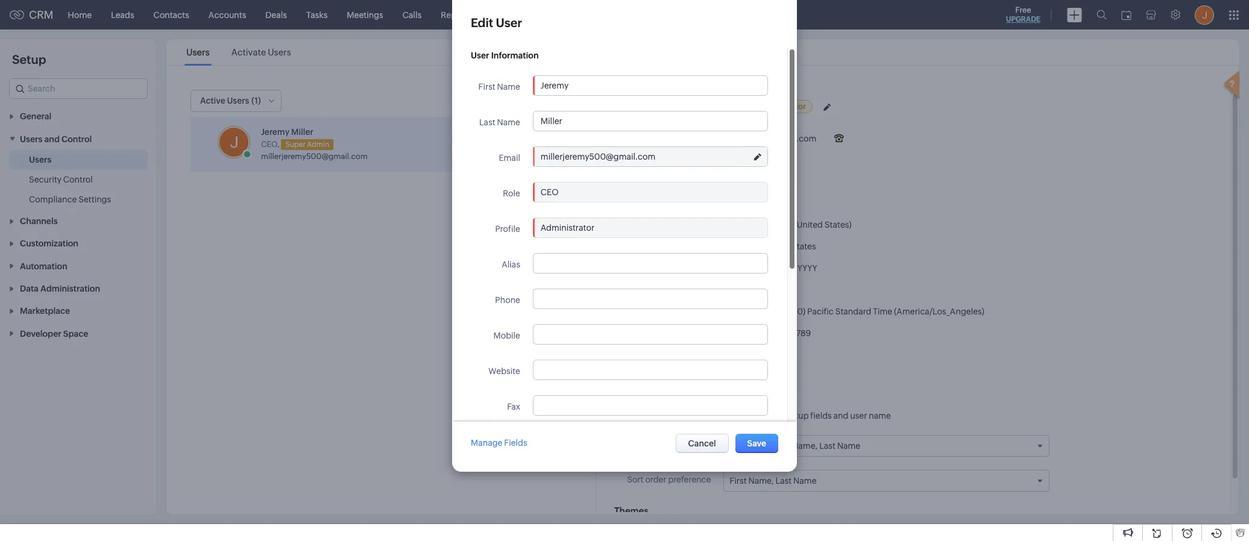 Task type: describe. For each thing, give the bounding box(es) containing it.
settings
[[79, 195, 111, 204]]

format for date
[[718, 264, 746, 273]]

security control link
[[29, 174, 93, 186]]

8:0)
[[790, 307, 806, 317]]

alias
[[502, 260, 521, 270]]

crm
[[29, 8, 53, 21]]

beyond imagination link
[[715, 116, 791, 125]]

deals
[[266, 10, 287, 20]]

compliance settings
[[29, 195, 111, 204]]

lookup
[[782, 411, 809, 421]]

setup
[[12, 52, 46, 66]]

0 vertical spatial in
[[739, 372, 746, 381]]

united states
[[764, 242, 817, 252]]

applies
[[622, 411, 650, 421]]

calls link
[[393, 0, 431, 29]]

1 vertical spatial user
[[471, 51, 490, 60]]

accounts link
[[199, 0, 256, 29]]

states)
[[825, 220, 852, 230]]

order
[[646, 475, 667, 485]]

tasks
[[306, 10, 328, 20]]

name down the 'fullname'
[[658, 440, 682, 450]]

format for time
[[718, 285, 746, 295]]

users and control
[[20, 134, 92, 144]]

0 horizontal spatial millerjeremy500@gmail.com
[[261, 152, 368, 161]]

tasks link
[[297, 0, 337, 29]]

d,
[[788, 264, 796, 273]]

1 vertical spatial -
[[764, 372, 767, 381]]

time for time zone
[[705, 307, 724, 317]]

compliance settings link
[[29, 193, 111, 206]]

cancel button
[[676, 434, 729, 454]]

column
[[706, 411, 736, 421]]

zone
[[726, 307, 746, 317]]

home link
[[58, 0, 101, 29]]

name for last
[[497, 118, 521, 127]]

show details link
[[615, 162, 673, 171]]

crm link
[[10, 8, 53, 21]]

users link for activate users link on the top of page
[[185, 47, 212, 57]]

leads link
[[101, 0, 144, 29]]

super
[[286, 140, 306, 149]]

english (united states)
[[764, 220, 852, 230]]

information for locale information
[[645, 195, 696, 205]]

(united
[[795, 220, 823, 230]]

&
[[709, 396, 715, 407]]

administrator
[[756, 102, 807, 111]]

admin
[[307, 140, 329, 149]]

member in
[[704, 372, 746, 381]]

preferences
[[717, 396, 769, 407]]

to
[[652, 411, 660, 421]]

0 vertical spatial millerjeremy500@gmail.com
[[702, 134, 817, 144]]

role
[[503, 189, 521, 198]]

manage fields
[[471, 439, 528, 448]]

email
[[499, 153, 521, 163]]

name
[[869, 411, 892, 421]]

imagination
[[744, 116, 788, 125]]

users inside dropdown button
[[20, 134, 43, 144]]

users (1)
[[227, 96, 261, 106]]

jeremy miller ceo, super admin millerjeremy500@gmail.com
[[261, 127, 368, 161]]

campaigns link
[[482, 0, 546, 29]]

beyond
[[715, 116, 743, 125]]

member
[[704, 372, 737, 381]]

and inside dropdown button
[[44, 134, 60, 144]]

ceo,
[[261, 140, 280, 149]]

time right standard
[[874, 307, 893, 317]]

beyond imagination
[[715, 116, 788, 125]]

activate users
[[231, 47, 291, 57]]

new user
[[525, 97, 562, 106]]

time for time format
[[697, 285, 716, 295]]

date
[[698, 264, 716, 273]]

activate users link
[[230, 47, 293, 57]]

active
[[200, 96, 225, 106]]

calls
[[403, 10, 422, 20]]

new user button
[[506, 92, 574, 112]]

free upgrade
[[1007, 5, 1041, 24]]

hours
[[774, 285, 798, 295]]

website
[[489, 367, 521, 376]]

list containing users
[[176, 39, 302, 65]]

in inside the display name format & preferences it applies to fullname in column of list view, lookup fields and user name
[[697, 411, 705, 421]]

pacific
[[808, 307, 834, 317]]

fields
[[811, 411, 832, 421]]

show
[[615, 162, 635, 171]]

import users
[[515, 122, 565, 132]]

(gmt -8:0) pacific standard time (america/los_angeles)
[[764, 307, 985, 317]]

contacts
[[154, 10, 189, 20]]

12
[[764, 285, 772, 295]]

groups
[[615, 350, 646, 361]]



Task type: vqa. For each thing, say whether or not it's contained in the screenshot.
the Installed
no



Task type: locate. For each thing, give the bounding box(es) containing it.
users link inside list
[[185, 47, 212, 57]]

home
[[68, 10, 92, 20]]

name format
[[658, 440, 712, 450]]

information up first name
[[491, 51, 539, 60]]

states
[[792, 242, 817, 252]]

users and control button
[[0, 127, 157, 150]]

0 vertical spatial miller
[[719, 101, 743, 111]]

(gmt
[[764, 307, 785, 317]]

miller up super
[[291, 127, 314, 137]]

user for edit user
[[496, 16, 523, 30]]

1 vertical spatial control
[[63, 175, 93, 184]]

control up users and control region
[[62, 134, 92, 144]]

jeremy for jeremy miller ceo, super admin millerjeremy500@gmail.com
[[261, 127, 290, 137]]

name up to
[[648, 396, 674, 407]]

0 vertical spatial and
[[44, 134, 60, 144]]

display name format & preferences it applies to fullname in column of list view, lookup fields and user name
[[615, 396, 892, 421]]

0 vertical spatial -
[[787, 307, 790, 317]]

security control
[[29, 175, 93, 184]]

0 vertical spatial information
[[491, 51, 539, 60]]

control inside the users and control dropdown button
[[62, 134, 92, 144]]

mobile
[[494, 331, 521, 341]]

fields
[[505, 439, 528, 448]]

(america/los_angeles)
[[895, 307, 985, 317]]

view,
[[761, 411, 780, 421]]

0 vertical spatial users link
[[185, 47, 212, 57]]

format up the 'fullname'
[[676, 396, 707, 407]]

preference
[[669, 475, 712, 485]]

1 vertical spatial locale
[[720, 242, 746, 252]]

jeremy up beyond
[[685, 101, 717, 111]]

name right last
[[497, 118, 521, 127]]

and left user
[[834, 411, 849, 421]]

format for name
[[683, 440, 712, 450]]

0 horizontal spatial in
[[697, 411, 705, 421]]

1 vertical spatial and
[[834, 411, 849, 421]]

1 horizontal spatial and
[[834, 411, 849, 421]]

details
[[637, 162, 662, 171]]

yyyy
[[798, 264, 818, 273]]

last
[[480, 118, 496, 127]]

name for display
[[648, 396, 674, 407]]

user right new
[[544, 97, 562, 106]]

name for first
[[497, 82, 521, 92]]

fax
[[507, 402, 521, 412]]

leads
[[111, 10, 134, 20]]

mmm d, yyyy
[[764, 264, 818, 273]]

control inside security control link
[[63, 175, 93, 184]]

12 hours
[[764, 285, 798, 295]]

millerjeremy500@gmail.com down beyond imagination link
[[702, 134, 817, 144]]

- right the (gmt
[[787, 307, 790, 317]]

millerjeremy500@gmail.com
[[702, 134, 817, 144], [261, 152, 368, 161]]

users link up security
[[29, 154, 52, 166]]

manage
[[471, 439, 503, 448]]

standard
[[836, 307, 872, 317]]

date format
[[698, 264, 746, 273]]

and inside the display name format & preferences it applies to fullname in column of list view, lookup fields and user name
[[834, 411, 849, 421]]

of
[[738, 411, 746, 421]]

jeremy up ceo, at the left of page
[[261, 127, 290, 137]]

1 horizontal spatial -
[[787, 307, 790, 317]]

save
[[748, 439, 767, 449]]

user for new user
[[544, 97, 562, 106]]

jeremy miller
[[685, 101, 743, 111]]

format up zone
[[718, 285, 746, 295]]

user information
[[471, 51, 539, 60]]

last name
[[480, 118, 521, 127]]

save button
[[736, 434, 779, 454]]

themes
[[615, 506, 649, 517]]

1 horizontal spatial millerjeremy500@gmail.com
[[702, 134, 817, 144]]

2 horizontal spatial user
[[544, 97, 562, 106]]

1 horizontal spatial users link
[[185, 47, 212, 57]]

0 horizontal spatial user
[[471, 51, 490, 60]]

miller for jeremy miller ceo, super admin millerjeremy500@gmail.com
[[291, 127, 314, 137]]

free
[[1016, 5, 1032, 14]]

control up compliance settings link
[[63, 175, 93, 184]]

0 horizontal spatial -
[[764, 372, 767, 381]]

None text field
[[534, 325, 768, 344]]

security
[[29, 175, 62, 184]]

country locale
[[686, 242, 746, 252]]

time left zone
[[705, 307, 724, 317]]

locale information
[[615, 195, 696, 205]]

fullname
[[661, 411, 696, 421]]

1 vertical spatial users link
[[29, 154, 52, 166]]

1 horizontal spatial locale
[[720, 242, 746, 252]]

reports link
[[431, 0, 482, 29]]

miller for jeremy miller
[[719, 101, 743, 111]]

active users (1)
[[200, 96, 261, 106]]

user
[[496, 16, 523, 30], [471, 51, 490, 60], [544, 97, 562, 106]]

- up preferences
[[764, 372, 767, 381]]

1 horizontal spatial jeremy
[[685, 101, 717, 111]]

new
[[525, 97, 542, 106]]

in right member at the bottom of the page
[[739, 372, 746, 381]]

0 vertical spatial jeremy
[[685, 101, 717, 111]]

0 horizontal spatial users link
[[29, 154, 52, 166]]

name
[[497, 82, 521, 92], [497, 118, 521, 127], [648, 396, 674, 407], [658, 440, 682, 450]]

reports
[[441, 10, 472, 20]]

compliance
[[29, 195, 77, 204]]

locale down show
[[615, 195, 643, 205]]

123,456.789
[[764, 329, 812, 338]]

united
[[764, 242, 790, 252]]

locale
[[615, 195, 643, 205], [720, 242, 746, 252]]

miller inside jeremy miller ceo, super admin millerjeremy500@gmail.com
[[291, 127, 314, 137]]

user up first
[[471, 51, 490, 60]]

users link for security control link
[[29, 154, 52, 166]]

and up security
[[44, 134, 60, 144]]

1 vertical spatial jeremy
[[261, 127, 290, 137]]

0 vertical spatial user
[[496, 16, 523, 30]]

format down the 'fullname'
[[683, 440, 712, 450]]

name inside the display name format & preferences it applies to fullname in column of list view, lookup fields and user name
[[648, 396, 674, 407]]

0 vertical spatial control
[[62, 134, 92, 144]]

1 vertical spatial miller
[[291, 127, 314, 137]]

locale down language
[[720, 242, 746, 252]]

format inside the display name format & preferences it applies to fullname in column of list view, lookup fields and user name
[[676, 396, 707, 407]]

user right edit
[[496, 16, 523, 30]]

None text field
[[534, 76, 768, 95], [534, 112, 768, 131], [534, 147, 749, 166], [534, 183, 768, 202], [534, 218, 768, 238], [534, 254, 768, 273], [534, 290, 768, 309], [534, 361, 768, 380], [534, 396, 768, 416], [534, 76, 768, 95], [534, 112, 768, 131], [534, 147, 749, 166], [534, 183, 768, 202], [534, 218, 768, 238], [534, 254, 768, 273], [534, 290, 768, 309], [534, 361, 768, 380], [534, 396, 768, 416]]

sort
[[627, 475, 644, 485]]

edit
[[471, 16, 494, 30]]

1 horizontal spatial miller
[[719, 101, 743, 111]]

list
[[176, 39, 302, 65]]

2 vertical spatial user
[[544, 97, 562, 106]]

jeremy inside jeremy miller ceo, super admin millerjeremy500@gmail.com
[[261, 127, 290, 137]]

accounts
[[209, 10, 246, 20]]

time format
[[697, 285, 746, 295]]

format up time format
[[718, 264, 746, 273]]

first name
[[479, 82, 521, 92]]

user inside button
[[544, 97, 562, 106]]

upgrade
[[1007, 15, 1041, 24]]

users inside users and control region
[[29, 155, 52, 164]]

country
[[686, 242, 718, 252]]

1 horizontal spatial information
[[645, 195, 696, 205]]

in
[[739, 372, 746, 381], [697, 411, 705, 421]]

0 horizontal spatial and
[[44, 134, 60, 144]]

users and control region
[[0, 150, 157, 210]]

0 horizontal spatial jeremy
[[261, 127, 290, 137]]

meetings link
[[337, 0, 393, 29]]

miller
[[719, 101, 743, 111], [291, 127, 314, 137]]

mmm
[[764, 264, 786, 273]]

language
[[707, 220, 746, 230]]

name right first
[[497, 82, 521, 92]]

1 horizontal spatial user
[[496, 16, 523, 30]]

contacts link
[[144, 0, 199, 29]]

1 horizontal spatial in
[[739, 372, 746, 381]]

in left column
[[697, 411, 705, 421]]

jeremy for jeremy miller
[[685, 101, 717, 111]]

list
[[748, 411, 759, 421]]

phone
[[495, 296, 521, 305]]

0 horizontal spatial locale
[[615, 195, 643, 205]]

cancel
[[689, 439, 717, 449]]

information down the details
[[645, 195, 696, 205]]

time zone
[[705, 307, 746, 317]]

users link
[[185, 47, 212, 57], [29, 154, 52, 166]]

meetings
[[347, 10, 384, 20]]

miller up beyond
[[719, 101, 743, 111]]

0 horizontal spatial miller
[[291, 127, 314, 137]]

deals link
[[256, 0, 297, 29]]

activate
[[231, 47, 266, 57]]

information for user information
[[491, 51, 539, 60]]

time down date
[[697, 285, 716, 295]]

edit user
[[471, 16, 523, 30]]

1 vertical spatial in
[[697, 411, 705, 421]]

0 vertical spatial locale
[[615, 195, 643, 205]]

1 vertical spatial information
[[645, 195, 696, 205]]

millerjeremy500@gmail.com down admin
[[261, 152, 368, 161]]

0 horizontal spatial information
[[491, 51, 539, 60]]

1 vertical spatial millerjeremy500@gmail.com
[[261, 152, 368, 161]]

users link down contacts 'link'
[[185, 47, 212, 57]]

show details
[[615, 162, 662, 171]]

campaigns
[[491, 10, 536, 20]]

user
[[851, 411, 868, 421]]



